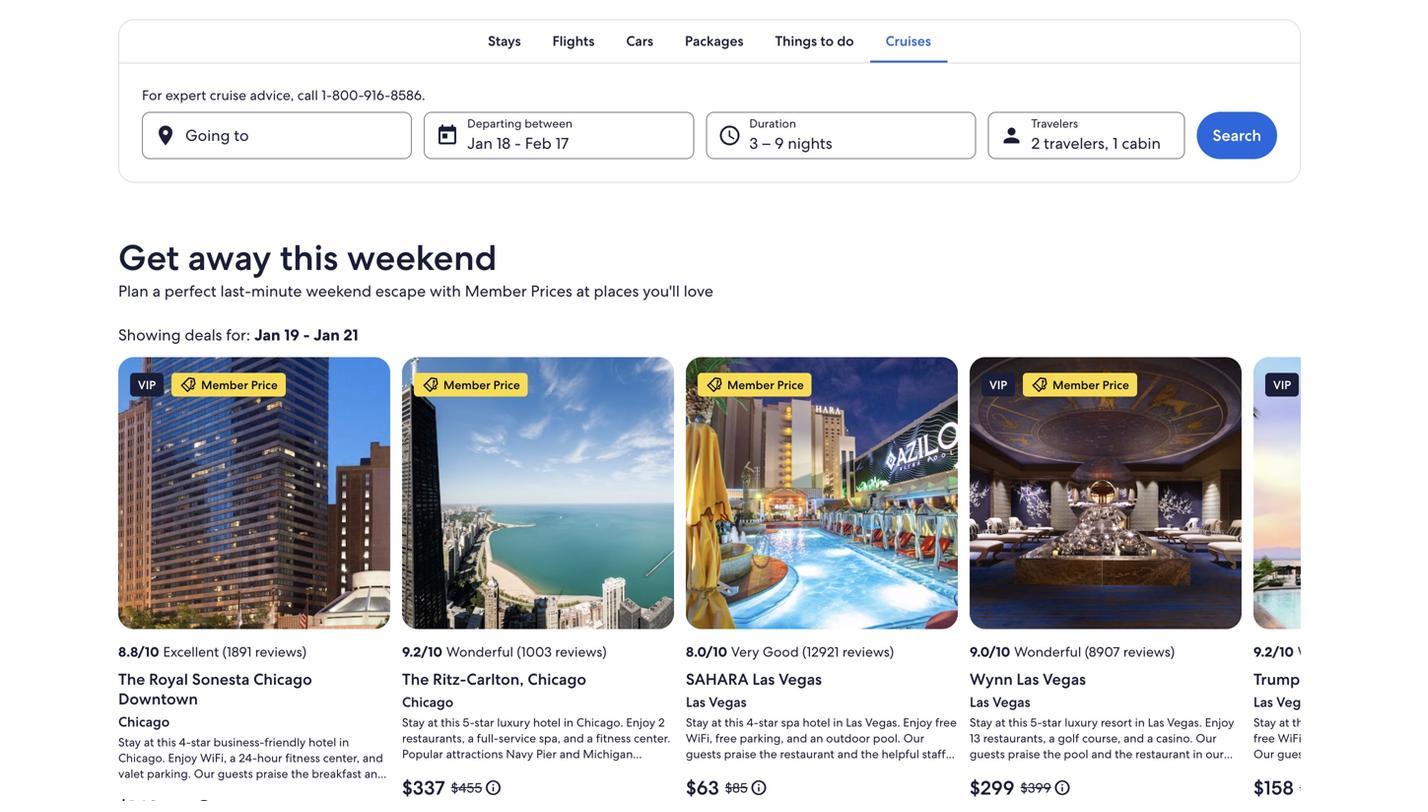 Task type: describe. For each thing, give the bounding box(es) containing it.
to
[[821, 32, 834, 50]]

18
[[497, 133, 511, 154]]

international
[[1305, 669, 1398, 690]]

with
[[430, 281, 461, 302]]

vegas for $63
[[709, 693, 747, 711]]

3 wonderful from the left
[[1299, 643, 1366, 661]]

downtown
[[118, 689, 198, 710]]

things to do link
[[760, 19, 870, 62]]

3 – 9 nights button
[[706, 112, 977, 159]]

love
[[684, 281, 714, 302]]

9.2/10 wonderful (1003 reviews)
[[402, 643, 607, 661]]

$63
[[686, 775, 720, 801]]

jan inside button
[[468, 133, 493, 154]]

pool image for $63
[[686, 357, 958, 629]]

stays
[[488, 32, 521, 50]]

feb
[[525, 133, 552, 154]]

vegas for $158
[[1277, 693, 1315, 711]]

for expert cruise advice, call 1-800-916-8586.
[[142, 86, 426, 104]]

trump international ho las vegas
[[1254, 669, 1420, 711]]

search
[[1213, 125, 1262, 146]]

small image for sahara las vegas
[[750, 779, 768, 797]]

showing
[[118, 325, 181, 345]]

flights link
[[537, 19, 611, 62]]

stays link
[[472, 19, 537, 62]]

8.8/10 excellent (1891 reviews)
[[118, 643, 307, 661]]

escape
[[376, 281, 426, 302]]

$85
[[726, 779, 748, 797]]

next image
[[1290, 623, 1313, 647]]

this
[[280, 234, 339, 281]]

vegas down "8.0/10 very good (12921 reviews)"
[[779, 669, 822, 690]]

$214
[[1300, 779, 1328, 797]]

$214 button
[[1298, 779, 1348, 797]]

9.2/10 for $337
[[402, 643, 443, 661]]

front of property - evening/night image
[[118, 357, 390, 629]]

las for $63
[[686, 693, 706, 711]]

ho
[[1402, 669, 1420, 690]]

–
[[762, 133, 771, 154]]

nights
[[788, 133, 833, 154]]

cars
[[627, 32, 654, 50]]

sonesta
[[192, 669, 250, 690]]

9.0/10 wonderful (8907 reviews)
[[970, 643, 1176, 661]]

get away this weekend plan a perfect last-minute weekend escape with member prices at places you'll love
[[118, 234, 714, 302]]

las for $299
[[970, 693, 990, 711]]

prices
[[531, 281, 573, 302]]

things to do
[[776, 32, 855, 50]]

(8907
[[1085, 643, 1121, 661]]

9.2/10 wonderful (7690 re
[[1254, 643, 1420, 661]]

wonderful for $299
[[1015, 643, 1082, 661]]

17
[[556, 133, 569, 154]]

last-
[[220, 281, 251, 302]]

1 price from the left
[[251, 377, 278, 392]]

21
[[344, 325, 359, 345]]

cruises link
[[870, 19, 948, 62]]

minute
[[251, 281, 302, 302]]

1 vip from the left
[[138, 377, 156, 392]]

away
[[188, 234, 272, 281]]

the for the royal sonesta chicago downtown
[[118, 669, 145, 690]]

showing deals for: jan 19 - jan 21
[[118, 325, 359, 345]]

deals
[[185, 325, 222, 345]]

$158
[[1254, 775, 1295, 801]]

spa image
[[970, 357, 1242, 629]]

wonderful for $337
[[447, 643, 514, 661]]

re
[[1408, 643, 1420, 661]]

packages
[[685, 32, 744, 50]]

for:
[[226, 325, 250, 345]]

2 travelers, 1 cabin
[[1032, 133, 1161, 154]]

8.0/10 very good (12921 reviews)
[[686, 643, 895, 661]]

las for $158
[[1254, 693, 1274, 711]]

$337
[[402, 775, 445, 801]]

vip for $299
[[990, 377, 1008, 392]]

9
[[775, 133, 784, 154]]

reviews) for wynn las vegas
[[1124, 643, 1176, 661]]

view from property image
[[402, 357, 674, 629]]

4 price from the left
[[1103, 377, 1130, 392]]

$158 $214
[[1254, 775, 1328, 801]]

1 vertical spatial -
[[303, 325, 310, 345]]

vegas down 9.0/10 wonderful (8907 reviews)
[[1043, 669, 1087, 690]]

things
[[776, 32, 818, 50]]

chicago right sonesta
[[254, 669, 312, 690]]

las down good
[[753, 669, 775, 690]]

reviews) for the ritz-carlton, chicago
[[556, 643, 607, 661]]

cars link
[[611, 19, 670, 62]]

jan 18 - feb 17 button
[[424, 112, 695, 159]]

8.8/10
[[118, 643, 159, 661]]

9.2/10 for $158
[[1254, 643, 1295, 661]]

chicago down (1003
[[528, 669, 587, 690]]

1 horizontal spatial jan
[[314, 325, 340, 345]]

$85 button
[[724, 779, 768, 797]]

cruises
[[886, 32, 932, 50]]

jan 18 - feb 17
[[468, 133, 569, 154]]



Task type: locate. For each thing, give the bounding box(es) containing it.
3 reviews) from the left
[[843, 643, 895, 661]]

reviews) right (1003
[[556, 643, 607, 661]]

2 travelers, 1 cabin button
[[989, 112, 1186, 159]]

19
[[284, 325, 300, 345]]

pool image for $158
[[1254, 357, 1420, 629]]

las down wynn
[[970, 693, 990, 711]]

chicago
[[254, 669, 312, 690], [528, 669, 587, 690], [402, 693, 454, 711], [118, 713, 170, 731]]

wynn
[[970, 669, 1013, 690]]

royal
[[149, 669, 188, 690]]

carlton,
[[467, 669, 524, 690]]

pool image
[[686, 357, 958, 629], [1254, 357, 1420, 629]]

8.0/10
[[686, 643, 728, 661]]

1 horizontal spatial pool image
[[1254, 357, 1420, 629]]

4 member price from the left
[[1053, 377, 1130, 392]]

jan left "21"
[[314, 325, 340, 345]]

2 member price from the left
[[444, 377, 520, 392]]

reviews) for the royal sonesta chicago downtown
[[255, 643, 307, 661]]

1 9.2/10 from the left
[[402, 643, 443, 661]]

1 horizontal spatial the
[[402, 669, 429, 690]]

1 member price from the left
[[201, 377, 278, 392]]

small image
[[180, 376, 197, 394], [750, 779, 768, 797], [195, 799, 213, 802]]

trump
[[1254, 669, 1301, 690]]

sahara
[[686, 669, 749, 690]]

reviews) right (12921
[[843, 643, 895, 661]]

$399 button
[[1019, 779, 1072, 797]]

2 price from the left
[[494, 377, 520, 392]]

travelers,
[[1044, 133, 1109, 154]]

0 horizontal spatial jan
[[254, 325, 281, 345]]

1 the from the left
[[118, 669, 145, 690]]

vegas
[[779, 669, 822, 690], [1043, 669, 1087, 690], [709, 693, 747, 711], [993, 693, 1031, 711], [1277, 693, 1315, 711]]

reviews) right (1891
[[255, 643, 307, 661]]

0 horizontal spatial -
[[303, 325, 310, 345]]

tab list containing stays
[[118, 19, 1302, 62]]

price
[[251, 377, 278, 392], [494, 377, 520, 392], [778, 377, 804, 392], [1103, 377, 1130, 392]]

1 horizontal spatial wonderful
[[1015, 643, 1082, 661]]

vegas for $299
[[993, 693, 1031, 711]]

2 9.2/10 from the left
[[1254, 643, 1295, 661]]

- right '19'
[[303, 325, 310, 345]]

0 horizontal spatial 9.2/10
[[402, 643, 443, 661]]

las right wynn
[[1017, 669, 1040, 690]]

2
[[1032, 133, 1041, 154]]

$455
[[451, 779, 482, 797]]

sahara las vegas las vegas
[[686, 669, 822, 711]]

3
[[750, 133, 759, 154]]

expert
[[166, 86, 206, 104]]

the inside the ritz-carlton, chicago chicago
[[402, 669, 429, 690]]

0 vertical spatial -
[[515, 133, 521, 154]]

2 wonderful from the left
[[1015, 643, 1082, 661]]

reviews)
[[255, 643, 307, 661], [556, 643, 607, 661], [843, 643, 895, 661], [1124, 643, 1176, 661]]

1 pool image from the left
[[686, 357, 958, 629]]

get
[[118, 234, 179, 281]]

ritz-
[[433, 669, 467, 690]]

9.2/10
[[402, 643, 443, 661], [1254, 643, 1295, 661]]

wonderful up carlton,
[[447, 643, 514, 661]]

4 reviews) from the left
[[1124, 643, 1176, 661]]

9.0/10
[[970, 643, 1011, 661]]

(12921
[[803, 643, 840, 661]]

flights
[[553, 32, 595, 50]]

member
[[465, 281, 527, 302], [201, 377, 248, 392], [444, 377, 491, 392], [728, 377, 775, 392], [1053, 377, 1100, 392]]

chicago down ritz- on the bottom of page
[[402, 693, 454, 711]]

the royal sonesta chicago downtown chicago
[[118, 669, 312, 731]]

you'll
[[643, 281, 680, 302]]

member price
[[201, 377, 278, 392], [444, 377, 520, 392], [728, 377, 804, 392], [1053, 377, 1130, 392]]

vip
[[138, 377, 156, 392], [990, 377, 1008, 392], [1274, 377, 1292, 392]]

search button
[[1198, 112, 1278, 159]]

1 horizontal spatial vip
[[990, 377, 1008, 392]]

$299
[[970, 775, 1015, 801]]

vegas down the "trump"
[[1277, 693, 1315, 711]]

jan left 18
[[468, 133, 493, 154]]

3 vip from the left
[[1274, 377, 1292, 392]]

the for the ritz-carlton, chicago
[[402, 669, 429, 690]]

jan
[[468, 133, 493, 154], [254, 325, 281, 345], [314, 325, 340, 345]]

the ritz-carlton, chicago chicago
[[402, 669, 587, 711]]

3 price from the left
[[778, 377, 804, 392]]

- inside button
[[515, 133, 521, 154]]

2 vip from the left
[[990, 377, 1008, 392]]

0 horizontal spatial wonderful
[[447, 643, 514, 661]]

jan left '19'
[[254, 325, 281, 345]]

$399
[[1021, 779, 1052, 797]]

wynn las vegas las vegas
[[970, 669, 1087, 711]]

0 horizontal spatial vip
[[138, 377, 156, 392]]

2 vertical spatial small image
[[195, 799, 213, 802]]

plan
[[118, 281, 149, 302]]

800-
[[332, 86, 364, 104]]

weekend
[[347, 234, 497, 281], [306, 281, 372, 302]]

chicago down downtown
[[118, 713, 170, 731]]

perfect
[[165, 281, 217, 302]]

las down the "trump"
[[1254, 693, 1274, 711]]

vip for $158
[[1274, 377, 1292, 392]]

at
[[576, 281, 590, 302]]

0 vertical spatial small image
[[180, 376, 197, 394]]

member inside get away this weekend plan a perfect last-minute weekend escape with member prices at places you'll love
[[465, 281, 527, 302]]

1 horizontal spatial -
[[515, 133, 521, 154]]

2 pool image from the left
[[1254, 357, 1420, 629]]

very
[[732, 643, 760, 661]]

the down 8.8/10
[[118, 669, 145, 690]]

a
[[152, 281, 161, 302]]

1 horizontal spatial 9.2/10
[[1254, 643, 1295, 661]]

vegas inside trump international ho las vegas
[[1277, 693, 1315, 711]]

small image
[[422, 376, 440, 394], [706, 376, 724, 394], [1032, 376, 1049, 394], [484, 779, 502, 797], [1054, 779, 1072, 797]]

0 horizontal spatial pool image
[[686, 357, 958, 629]]

good
[[763, 643, 799, 661]]

2 the from the left
[[402, 669, 429, 690]]

2 reviews) from the left
[[556, 643, 607, 661]]

(1003
[[517, 643, 552, 661]]

9.2/10 up ritz- on the bottom of page
[[402, 643, 443, 661]]

wonderful up wynn las vegas las vegas
[[1015, 643, 1082, 661]]

the inside the royal sonesta chicago downtown chicago
[[118, 669, 145, 690]]

1-
[[322, 86, 332, 104]]

2 horizontal spatial jan
[[468, 133, 493, 154]]

the left ritz- on the bottom of page
[[402, 669, 429, 690]]

- right 18
[[515, 133, 521, 154]]

(1891
[[222, 643, 252, 661]]

8586.
[[391, 86, 426, 104]]

$455 button
[[449, 779, 502, 797]]

call
[[298, 86, 318, 104]]

small image for the royal sonesta chicago downtown
[[195, 799, 213, 802]]

vegas down sahara
[[709, 693, 747, 711]]

1 wonderful from the left
[[447, 643, 514, 661]]

(7690
[[1369, 643, 1404, 661]]

0 horizontal spatial the
[[118, 669, 145, 690]]

2 horizontal spatial vip
[[1274, 377, 1292, 392]]

3 member price from the left
[[728, 377, 804, 392]]

916-
[[364, 86, 391, 104]]

previous image
[[106, 623, 130, 647]]

vegas down wynn
[[993, 693, 1031, 711]]

the
[[118, 669, 145, 690], [402, 669, 429, 690]]

3 – 9 nights
[[750, 133, 833, 154]]

las
[[753, 669, 775, 690], [1017, 669, 1040, 690], [686, 693, 706, 711], [970, 693, 990, 711], [1254, 693, 1274, 711]]

places
[[594, 281, 639, 302]]

2 horizontal spatial wonderful
[[1299, 643, 1366, 661]]

excellent
[[163, 643, 219, 661]]

wonderful up international on the right of page
[[1299, 643, 1366, 661]]

cruise
[[210, 86, 247, 104]]

tab list
[[118, 19, 1302, 62]]

advice,
[[250, 86, 294, 104]]

packages link
[[670, 19, 760, 62]]

do
[[837, 32, 855, 50]]

las down sahara
[[686, 693, 706, 711]]

1 vertical spatial small image
[[750, 779, 768, 797]]

las inside trump international ho las vegas
[[1254, 693, 1274, 711]]

1
[[1113, 133, 1119, 154]]

1 reviews) from the left
[[255, 643, 307, 661]]

reviews) right (8907
[[1124, 643, 1176, 661]]

for
[[142, 86, 162, 104]]

9.2/10 up the "trump"
[[1254, 643, 1295, 661]]



Task type: vqa. For each thing, say whether or not it's contained in the screenshot.
Communication Center icon
no



